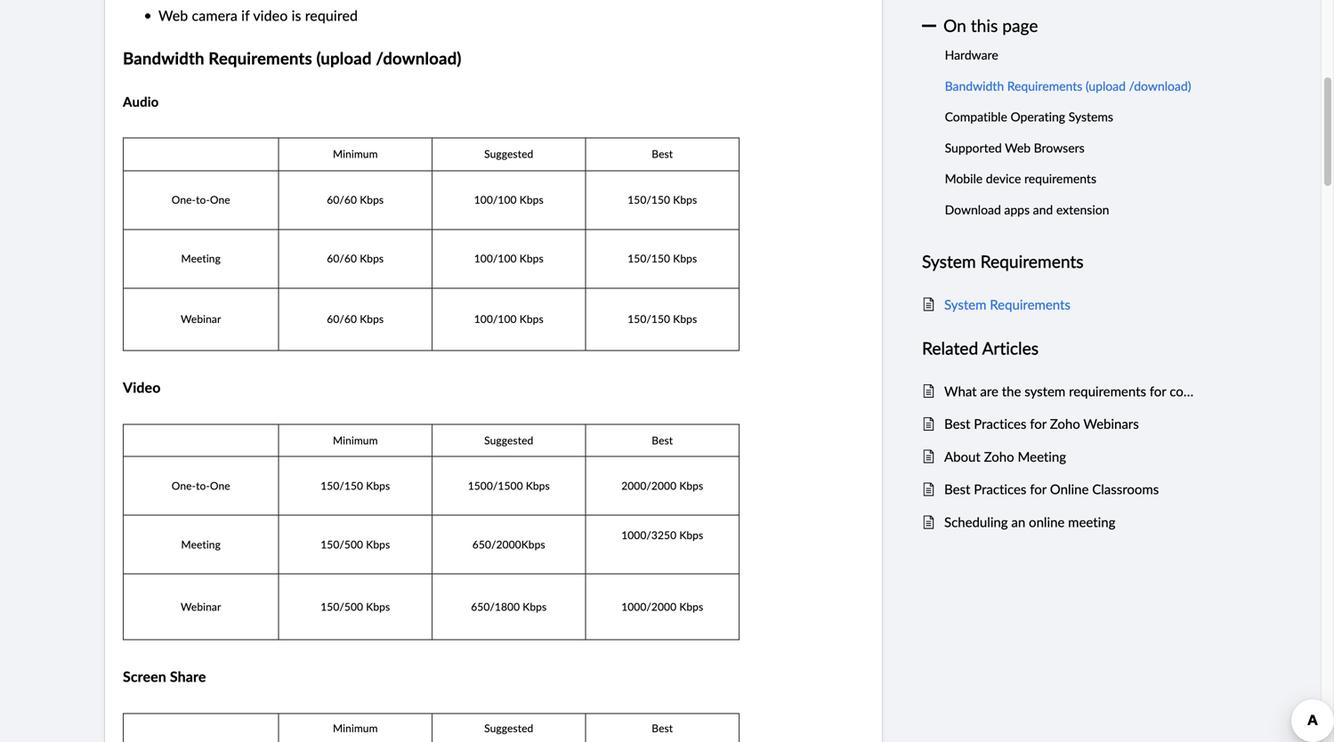 Task type: describe. For each thing, give the bounding box(es) containing it.
best practices for online classrooms link
[[945, 479, 1200, 501]]

system requirements for system requirements link on the right of page
[[945, 296, 1071, 314]]

60/60 kbps for one-to-one
[[327, 193, 384, 207]]

150/150 for one-to-one
[[628, 193, 671, 207]]

compatible operating systems
[[945, 108, 1114, 125]]

on
[[944, 14, 967, 37]]

are
[[981, 382, 999, 401]]

supported web browsers
[[945, 139, 1089, 156]]

page
[[1003, 14, 1039, 37]]

and
[[1034, 201, 1054, 218]]

the
[[1003, 382, 1022, 401]]

is
[[292, 5, 301, 25]]

system requirements heading
[[923, 248, 1200, 275]]

requirements inside heading
[[981, 250, 1084, 273]]

suggested for screen share
[[485, 433, 534, 448]]

minimum for screen share
[[333, 433, 378, 448]]

articles
[[983, 336, 1039, 360]]

mobile
[[945, 170, 983, 187]]

classrooms
[[1093, 481, 1160, 499]]

system for system requirements heading
[[923, 250, 977, 273]]

1000/3250
[[622, 528, 677, 543]]

60/60 for one-to-one
[[327, 193, 357, 207]]

compatible operating systems link
[[945, 101, 1114, 132]]

online
[[1051, 481, 1090, 499]]

one for video
[[210, 193, 230, 207]]

scheduling an online meeting ​ link
[[945, 512, 1200, 533]]

hardware link
[[945, 40, 999, 70]]

requirements up articles
[[991, 296, 1071, 314]]

100/100 kbps for one-to-one
[[474, 193, 544, 207]]

share
[[170, 669, 206, 686]]

to- for screen share
[[196, 478, 210, 493]]

0 vertical spatial bandwidth
[[123, 48, 205, 68]]

meeting for screen share
[[181, 537, 221, 552]]

system
[[1025, 382, 1066, 401]]

meeting inside about zoho meeting link
[[1018, 448, 1067, 466]]

meeting
[[1069, 513, 1116, 532]]

1 horizontal spatial zoho
[[1051, 415, 1081, 433]]

1500/1500
[[468, 478, 523, 493]]

meetin
[[1296, 382, 1335, 401]]

1000/2000
[[622, 600, 677, 614]]

2000/2000 kbps
[[622, 478, 704, 493]]

60/60 kbps for meeting
[[327, 251, 384, 266]]

compatible
[[945, 108, 1008, 125]]

system requirements for system requirements heading
[[923, 250, 1084, 273]]

extension
[[1057, 201, 1110, 218]]

minimum for video
[[333, 147, 378, 161]]

150/150 for meeting
[[628, 251, 671, 266]]

requirements down web camera if video is required
[[209, 48, 312, 68]]

on this page
[[944, 14, 1039, 37]]

100/100 for webinar
[[474, 312, 517, 327]]

best practices for online classrooms
[[945, 481, 1160, 499]]

video
[[253, 5, 288, 25]]

60/60 kbps for webinar
[[327, 312, 384, 327]]

related
[[923, 336, 979, 360]]

1500/1500 kbps
[[468, 478, 550, 493]]

one-to-one for video
[[172, 193, 230, 207]]

150/500 for meeting
[[321, 537, 363, 552]]

about zoho meeting
[[945, 448, 1067, 466]]

requirements inside the mobile device requirements link
[[1025, 170, 1097, 187]]

system requirements link
[[945, 294, 1200, 316]]

conducting
[[1170, 382, 1235, 401]]

meeting for video
[[181, 251, 221, 266]]

an inside 'link'
[[1239, 382, 1253, 401]]

mobile device requirements
[[945, 170, 1097, 187]]

60/60 for meeting
[[327, 251, 357, 266]]

web camera if video is required
[[159, 5, 358, 25]]

related articles
[[923, 336, 1039, 360]]

one- for video
[[172, 193, 196, 207]]

for for classrooms
[[1031, 481, 1047, 499]]

for inside 'link'
[[1150, 382, 1167, 401]]

150/150 for webinar
[[628, 312, 671, 327]]

100/100 for one-to-one
[[474, 193, 517, 207]]

screen
[[123, 669, 166, 686]]

requirements inside what are the system requirements for conducting an online meetin 'link'
[[1070, 382, 1147, 401]]

1 vertical spatial zoho
[[985, 448, 1015, 466]]

this
[[971, 14, 999, 37]]

online inside what are the system requirements for conducting an online meetin 'link'
[[1256, 382, 1292, 401]]

650/1800
[[471, 600, 520, 614]]

bandwidth requirements (upload /download) link
[[945, 70, 1192, 101]]

download
[[945, 201, 1002, 218]]

1 horizontal spatial (upload
[[1086, 77, 1127, 94]]

0 horizontal spatial bandwidth requirements (upload /download)
[[123, 48, 462, 68]]

video
[[123, 379, 164, 396]]



Task type: vqa. For each thing, say whether or not it's contained in the screenshot.
heading
no



Task type: locate. For each thing, give the bounding box(es) containing it.
web up "mobile device requirements"
[[1006, 139, 1031, 156]]

2 one-to-one from the top
[[172, 478, 230, 493]]

1 practices from the top
[[974, 415, 1027, 433]]

1 vertical spatial minimum
[[333, 433, 378, 448]]

practices for online
[[974, 481, 1027, 499]]

audio
[[123, 93, 162, 110]]

0 vertical spatial an
[[1239, 382, 1253, 401]]

1 100/100 kbps from the top
[[474, 193, 544, 207]]

1000/3250 kbps
[[622, 528, 704, 543]]

system requirements
[[923, 250, 1084, 273], [945, 296, 1071, 314]]

(upload up systems
[[1086, 77, 1127, 94]]

2 vertical spatial 100/100
[[474, 312, 517, 327]]

bandwidth requirements (upload /download)
[[123, 48, 462, 68], [945, 77, 1192, 94]]

online inside scheduling an online meeting ​ link
[[1030, 513, 1065, 532]]

operating
[[1011, 108, 1066, 125]]

1 vertical spatial online
[[1030, 513, 1065, 532]]

what
[[945, 382, 977, 401]]

1 horizontal spatial web
[[1006, 139, 1031, 156]]

bandwidth
[[123, 48, 205, 68], [945, 77, 1005, 94]]

about
[[945, 448, 981, 466]]

what are the system requirements for conducting an online meetin
[[945, 382, 1335, 401]]

1 vertical spatial /download)
[[1130, 77, 1192, 94]]

0 vertical spatial system
[[923, 250, 977, 273]]

1 vertical spatial (upload
[[1086, 77, 1127, 94]]

0 vertical spatial minimum
[[333, 147, 378, 161]]

0 horizontal spatial web
[[159, 5, 188, 25]]

an right conducting
[[1239, 382, 1253, 401]]

bandwidth up compatible
[[945, 77, 1005, 94]]

150/150 kbps
[[628, 193, 698, 207], [628, 251, 698, 266], [628, 312, 698, 327], [321, 478, 390, 493]]

(upload
[[317, 48, 372, 68], [1086, 77, 1127, 94]]

650/1800 kbps
[[471, 600, 547, 614]]

systems
[[1069, 108, 1114, 125]]

60/60 for webinar
[[327, 312, 357, 327]]

1 vertical spatial 60/60
[[327, 251, 357, 266]]

practices down about zoho meeting
[[974, 481, 1027, 499]]

1 vertical spatial an
[[1012, 513, 1026, 532]]

150/150 kbps for webinar
[[628, 312, 698, 327]]

system requirements down apps
[[923, 250, 1084, 273]]

scheduling an online meeting ​
[[945, 513, 1120, 532]]

2 practices from the top
[[974, 481, 1027, 499]]

screen share
[[123, 669, 206, 686]]

webinar for screen share
[[181, 600, 221, 614]]

what are the system requirements for conducting an online meetin link
[[945, 381, 1335, 402]]

one-to-one for screen share
[[172, 478, 230, 493]]

0 vertical spatial system requirements
[[923, 250, 1084, 273]]

150/500 kbps
[[321, 537, 390, 552], [321, 600, 390, 614]]

suggested for video
[[485, 147, 534, 161]]

2 vertical spatial meeting
[[181, 537, 221, 552]]

1 vertical spatial 150/500
[[321, 600, 363, 614]]

650/2000kbps
[[473, 537, 546, 552]]

supported
[[945, 139, 1003, 156]]

60/60 kbps
[[327, 193, 384, 207], [327, 251, 384, 266], [327, 312, 384, 327]]

camera
[[192, 5, 238, 25]]

webinars
[[1084, 415, 1140, 433]]

for for webinars
[[1031, 415, 1047, 433]]

/download)
[[376, 48, 462, 68], [1130, 77, 1192, 94]]

0 vertical spatial zoho
[[1051, 415, 1081, 433]]

1 vertical spatial one
[[210, 478, 230, 493]]

0 vertical spatial one
[[210, 193, 230, 207]]

0 vertical spatial 60/60
[[327, 193, 357, 207]]

2 vertical spatial for
[[1031, 481, 1047, 499]]

2 suggested from the top
[[485, 433, 534, 448]]

online down "best practices for online classrooms"
[[1030, 513, 1065, 532]]

0 vertical spatial meeting
[[181, 251, 221, 266]]

0 vertical spatial web
[[159, 5, 188, 25]]

150/150 kbps for meeting
[[628, 251, 698, 266]]

2 vertical spatial minimum
[[333, 721, 378, 736]]

0 vertical spatial 100/100 kbps
[[474, 193, 544, 207]]

3 100/100 kbps from the top
[[474, 312, 544, 327]]

0 vertical spatial suggested
[[485, 147, 534, 161]]

1 to- from the top
[[196, 193, 210, 207]]

scheduling
[[945, 513, 1009, 532]]

0 vertical spatial one-
[[172, 193, 196, 207]]

1 vertical spatial suggested
[[485, 433, 534, 448]]

requirements
[[209, 48, 312, 68], [1008, 77, 1083, 94], [981, 250, 1084, 273], [991, 296, 1071, 314]]

0 horizontal spatial online
[[1030, 513, 1065, 532]]

1 vertical spatial requirements
[[1070, 382, 1147, 401]]

0 horizontal spatial bandwidth
[[123, 48, 205, 68]]

if
[[241, 5, 250, 25]]

2 to- from the top
[[196, 478, 210, 493]]

0 vertical spatial bandwidth requirements (upload /download)
[[123, 48, 462, 68]]

practices
[[974, 415, 1027, 433], [974, 481, 1027, 499]]

download apps and extension link
[[945, 194, 1110, 225]]

bandwidth requirements (upload /download) down is
[[123, 48, 462, 68]]

best practices for zoho webinars link
[[945, 414, 1200, 435]]

bandwidth up 'audio'
[[123, 48, 205, 68]]

0 horizontal spatial (upload
[[317, 48, 372, 68]]

150/500 kbps for 650/1800 kbps
[[321, 600, 390, 614]]

for left conducting
[[1150, 382, 1167, 401]]

150/500
[[321, 537, 363, 552], [321, 600, 363, 614]]

1 60/60 kbps from the top
[[327, 193, 384, 207]]

related articles heading
[[923, 335, 1200, 362]]

1 150/500 from the top
[[321, 537, 363, 552]]

100/100 kbps
[[474, 193, 544, 207], [474, 251, 544, 266], [474, 312, 544, 327]]

1 one- from the top
[[172, 193, 196, 207]]

0 vertical spatial requirements
[[1025, 170, 1097, 187]]

to- for video
[[196, 193, 210, 207]]

1 vertical spatial system requirements
[[945, 296, 1071, 314]]

1 minimum from the top
[[333, 147, 378, 161]]

150/150 kbps for one-to-one
[[628, 193, 698, 207]]

about zoho meeting link
[[945, 447, 1200, 468]]

1 vertical spatial for
[[1031, 415, 1047, 433]]

(upload down required
[[317, 48, 372, 68]]

device
[[987, 170, 1022, 187]]

0 vertical spatial (upload
[[317, 48, 372, 68]]

download apps and extension
[[945, 201, 1110, 218]]

online left meetin
[[1256, 382, 1292, 401]]

1 vertical spatial 100/100
[[474, 251, 517, 266]]

web inside supported web browsers link
[[1006, 139, 1031, 156]]

0 vertical spatial /download)
[[376, 48, 462, 68]]

web
[[159, 5, 188, 25], [1006, 139, 1031, 156]]

system
[[923, 250, 977, 273], [945, 296, 987, 314]]

an
[[1239, 382, 1253, 401], [1012, 513, 1026, 532]]

1 60/60 from the top
[[327, 193, 357, 207]]

mobile device requirements link
[[945, 163, 1097, 194]]

100/100 kbps for webinar
[[474, 312, 544, 327]]

100/100
[[474, 193, 517, 207], [474, 251, 517, 266], [474, 312, 517, 327]]

2000/2000
[[622, 478, 677, 493]]

2 vertical spatial 60/60
[[327, 312, 357, 327]]

1 one-to-one from the top
[[172, 193, 230, 207]]

1 vertical spatial system
[[945, 296, 987, 314]]

2 60/60 from the top
[[327, 251, 357, 266]]

best practices for zoho webinars
[[945, 415, 1140, 433]]

requirements down download apps and extension link
[[981, 250, 1084, 273]]

1 150/500 kbps from the top
[[321, 537, 390, 552]]

web left camera
[[159, 5, 188, 25]]

for down system
[[1031, 415, 1047, 433]]

system up the related articles
[[945, 296, 987, 314]]

1 vertical spatial web
[[1006, 139, 1031, 156]]

1 vertical spatial meeting
[[1018, 448, 1067, 466]]

minimum
[[333, 147, 378, 161], [333, 433, 378, 448], [333, 721, 378, 736]]

3 60/60 kbps from the top
[[327, 312, 384, 327]]

1 vertical spatial bandwidth requirements (upload /download)
[[945, 77, 1192, 94]]

1 vertical spatial 150/500 kbps
[[321, 600, 390, 614]]

browsers
[[1035, 139, 1085, 156]]

1 horizontal spatial bandwidth
[[945, 77, 1005, 94]]

1 horizontal spatial online
[[1256, 382, 1292, 401]]

2 vertical spatial 60/60 kbps
[[327, 312, 384, 327]]

one for screen share
[[210, 478, 230, 493]]

150/150
[[628, 193, 671, 207], [628, 251, 671, 266], [628, 312, 671, 327], [321, 478, 363, 493]]

system down download
[[923, 250, 977, 273]]

2 one- from the top
[[172, 478, 196, 493]]

2 webinar from the top
[[181, 600, 221, 614]]

best
[[652, 147, 673, 161], [945, 415, 971, 433], [652, 433, 673, 448], [945, 481, 971, 499], [652, 721, 673, 736]]

2 100/100 kbps from the top
[[474, 251, 544, 266]]

/download) inside bandwidth requirements (upload /download) link
[[1130, 77, 1192, 94]]

1 webinar from the top
[[181, 312, 221, 327]]

2 minimum from the top
[[333, 433, 378, 448]]

0 vertical spatial one-to-one
[[172, 193, 230, 207]]

3 100/100 from the top
[[474, 312, 517, 327]]

3 60/60 from the top
[[327, 312, 357, 327]]

60/60
[[327, 193, 357, 207], [327, 251, 357, 266], [327, 312, 357, 327]]

0 vertical spatial practices
[[974, 415, 1027, 433]]

one-
[[172, 193, 196, 207], [172, 478, 196, 493]]

100/100 for meeting
[[474, 251, 517, 266]]

​
[[1120, 513, 1120, 532]]

150/500 for webinar
[[321, 600, 363, 614]]

apps
[[1005, 201, 1030, 218]]

3 suggested from the top
[[485, 721, 534, 736]]

one- for screen share
[[172, 478, 196, 493]]

suggested
[[485, 147, 534, 161], [485, 433, 534, 448], [485, 721, 534, 736]]

an right scheduling
[[1012, 513, 1026, 532]]

3 minimum from the top
[[333, 721, 378, 736]]

1000/2000 kbps
[[622, 600, 704, 614]]

zoho
[[1051, 415, 1081, 433], [985, 448, 1015, 466]]

1 vertical spatial bandwidth
[[945, 77, 1005, 94]]

meeting
[[181, 251, 221, 266], [1018, 448, 1067, 466], [181, 537, 221, 552]]

1 vertical spatial 100/100 kbps
[[474, 251, 544, 266]]

2 60/60 kbps from the top
[[327, 251, 384, 266]]

bandwidth requirements (upload /download) up systems
[[945, 77, 1192, 94]]

supported web browsers link
[[945, 132, 1089, 163]]

for
[[1150, 382, 1167, 401], [1031, 415, 1047, 433], [1031, 481, 1047, 499]]

0 horizontal spatial zoho
[[985, 448, 1015, 466]]

hardware
[[945, 47, 999, 63]]

requirements up the operating
[[1008, 77, 1083, 94]]

1 vertical spatial practices
[[974, 481, 1027, 499]]

100/100 kbps for meeting
[[474, 251, 544, 266]]

1 vertical spatial to-
[[196, 478, 210, 493]]

1 vertical spatial one-
[[172, 478, 196, 493]]

system for system requirements link on the right of page
[[945, 296, 987, 314]]

0 vertical spatial webinar
[[181, 312, 221, 327]]

2 one from the top
[[210, 478, 230, 493]]

system requirements inside heading
[[923, 250, 1084, 273]]

2 150/500 kbps from the top
[[321, 600, 390, 614]]

1 horizontal spatial /download)
[[1130, 77, 1192, 94]]

2 vertical spatial 100/100 kbps
[[474, 312, 544, 327]]

1 vertical spatial one-to-one
[[172, 478, 230, 493]]

kbps
[[360, 193, 384, 207], [520, 193, 544, 207], [674, 193, 698, 207], [360, 251, 384, 266], [520, 251, 544, 266], [674, 251, 698, 266], [360, 312, 384, 327], [520, 312, 544, 327], [674, 312, 698, 327], [366, 478, 390, 493], [526, 478, 550, 493], [680, 478, 704, 493], [680, 528, 704, 543], [366, 537, 390, 552], [366, 600, 390, 614], [523, 600, 547, 614], [680, 600, 704, 614]]

150/500 kbps for 650/2000kbps
[[321, 537, 390, 552]]

system inside heading
[[923, 250, 977, 273]]

1 suggested from the top
[[485, 147, 534, 161]]

0 horizontal spatial an
[[1012, 513, 1026, 532]]

zoho right about
[[985, 448, 1015, 466]]

webinar
[[181, 312, 221, 327], [181, 600, 221, 614]]

2 vertical spatial suggested
[[485, 721, 534, 736]]

2 100/100 from the top
[[474, 251, 517, 266]]

1 one from the top
[[210, 193, 230, 207]]

system requirements up articles
[[945, 296, 1071, 314]]

requirements
[[1025, 170, 1097, 187], [1070, 382, 1147, 401]]

0 vertical spatial for
[[1150, 382, 1167, 401]]

0 vertical spatial online
[[1256, 382, 1292, 401]]

0 horizontal spatial /download)
[[376, 48, 462, 68]]

0 vertical spatial 60/60 kbps
[[327, 193, 384, 207]]

1 horizontal spatial an
[[1239, 382, 1253, 401]]

to-
[[196, 193, 210, 207], [196, 478, 210, 493]]

1 vertical spatial 60/60 kbps
[[327, 251, 384, 266]]

requirements down browsers
[[1025, 170, 1097, 187]]

0 vertical spatial 100/100
[[474, 193, 517, 207]]

requirements up webinars
[[1070, 382, 1147, 401]]

2 150/500 from the top
[[321, 600, 363, 614]]

for left online
[[1031, 481, 1047, 499]]

0 vertical spatial to-
[[196, 193, 210, 207]]

webinar for video
[[181, 312, 221, 327]]

practices up about zoho meeting
[[974, 415, 1027, 433]]

1 horizontal spatial bandwidth requirements (upload /download)
[[945, 77, 1192, 94]]

1 100/100 from the top
[[474, 193, 517, 207]]

required
[[305, 5, 358, 25]]

zoho up about zoho meeting link
[[1051, 415, 1081, 433]]

0 vertical spatial 150/500
[[321, 537, 363, 552]]

one-to-one
[[172, 193, 230, 207], [172, 478, 230, 493]]

0 vertical spatial 150/500 kbps
[[321, 537, 390, 552]]

practices for zoho
[[974, 415, 1027, 433]]

1 vertical spatial webinar
[[181, 600, 221, 614]]



